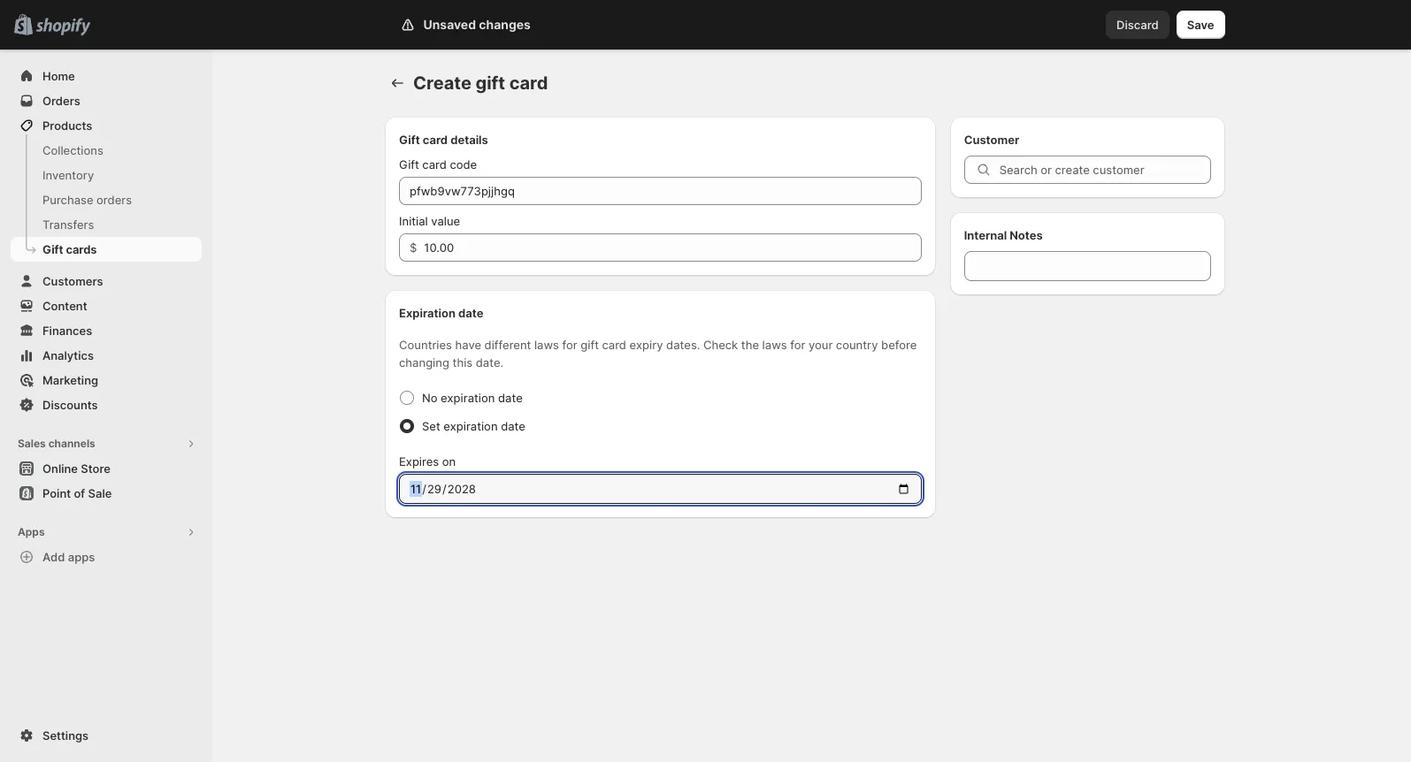 Task type: vqa. For each thing, say whether or not it's contained in the screenshot.
'Initial value'
yes



Task type: describe. For each thing, give the bounding box(es) containing it.
on
[[442, 455, 456, 469]]

unsaved changes
[[423, 17, 531, 32]]

customers
[[42, 274, 103, 288]]

expires
[[399, 455, 439, 469]]

online store button
[[0, 457, 212, 481]]

notes
[[1010, 228, 1043, 242]]

inventory link
[[11, 163, 202, 188]]

point
[[42, 487, 71, 501]]

sale
[[88, 487, 112, 501]]

sales channels button
[[11, 432, 202, 457]]

Search or create customer text field
[[1000, 156, 1211, 184]]

no
[[422, 391, 438, 405]]

countries
[[399, 338, 452, 352]]

point of sale link
[[11, 481, 202, 506]]

channels
[[48, 437, 95, 450]]

set
[[422, 419, 440, 434]]

analytics link
[[11, 343, 202, 368]]

gift inside countries have different laws for gift card expiry dates. check the laws for your country before changing this date.
[[581, 338, 599, 352]]

date for no expiration date
[[498, 391, 523, 405]]

code
[[450, 157, 477, 172]]

expiration date
[[399, 306, 484, 320]]

create gift card
[[413, 73, 548, 94]]

orders
[[42, 94, 80, 108]]

online
[[42, 462, 78, 476]]

expiration for set
[[444, 419, 498, 434]]

Gift card code text field
[[399, 177, 922, 205]]

this
[[453, 356, 473, 370]]

marketing
[[42, 373, 98, 388]]

apps
[[18, 526, 45, 539]]

customers link
[[11, 269, 202, 294]]

discard link
[[1106, 11, 1169, 39]]

discounts link
[[11, 393, 202, 418]]

changing
[[399, 356, 449, 370]]

search button
[[487, 11, 911, 39]]

Initial value text field
[[424, 234, 922, 262]]

1 laws from the left
[[534, 338, 559, 352]]

initial
[[399, 214, 428, 228]]

orders
[[96, 193, 132, 207]]

card down search
[[509, 73, 548, 94]]

products link
[[11, 113, 202, 138]]

search
[[516, 18, 554, 32]]

settings
[[42, 729, 89, 743]]

Expires on date field
[[399, 474, 922, 504]]

add apps
[[42, 550, 95, 565]]

point of sale
[[42, 487, 112, 501]]

1 for from the left
[[562, 338, 578, 352]]

expires on
[[399, 455, 456, 469]]

add
[[42, 550, 65, 565]]

have
[[455, 338, 481, 352]]

purchase orders
[[42, 193, 132, 207]]

your
[[809, 338, 833, 352]]

online store link
[[11, 457, 202, 481]]

card inside countries have different laws for gift card expiry dates. check the laws for your country before changing this date.
[[602, 338, 626, 352]]

sales
[[18, 437, 46, 450]]

finances link
[[11, 319, 202, 343]]

gift card details
[[399, 133, 488, 147]]

content link
[[11, 294, 202, 319]]

purchase orders link
[[11, 188, 202, 212]]

collections
[[42, 143, 103, 157]]

gift for gift card details
[[399, 133, 420, 147]]

settings link
[[11, 724, 202, 749]]

orders link
[[11, 88, 202, 113]]

inventory
[[42, 168, 94, 182]]

apps button
[[11, 520, 202, 545]]

before
[[881, 338, 917, 352]]

different
[[484, 338, 531, 352]]

transfers link
[[11, 212, 202, 237]]

customer
[[964, 133, 1019, 147]]

gift for gift cards
[[42, 242, 63, 257]]

gift for gift card code
[[399, 157, 419, 172]]

of
[[74, 487, 85, 501]]



Task type: locate. For each thing, give the bounding box(es) containing it.
date down date.
[[498, 391, 523, 405]]

add apps button
[[11, 545, 202, 570]]

expiration for no
[[441, 391, 495, 405]]

country
[[836, 338, 878, 352]]

for right 'different'
[[562, 338, 578, 352]]

products
[[42, 119, 92, 133]]

gift left expiry
[[581, 338, 599, 352]]

0 vertical spatial gift
[[399, 133, 420, 147]]

gift left cards
[[42, 242, 63, 257]]

gift cards link
[[11, 237, 202, 262]]

gift cards
[[42, 242, 97, 257]]

expiration down no expiration date
[[444, 419, 498, 434]]

value
[[431, 214, 460, 228]]

save
[[1187, 18, 1214, 32]]

expiration up the set expiration date
[[441, 391, 495, 405]]

1 vertical spatial expiration
[[444, 419, 498, 434]]

laws right the
[[762, 338, 787, 352]]

0 vertical spatial gift
[[476, 73, 505, 94]]

changes
[[479, 17, 531, 32]]

home link
[[11, 64, 202, 88]]

internal notes
[[964, 228, 1043, 242]]

laws right 'different'
[[534, 338, 559, 352]]

gift right create
[[476, 73, 505, 94]]

2 vertical spatial date
[[501, 419, 526, 434]]

purchase
[[42, 193, 93, 207]]

shopify image
[[36, 18, 90, 36]]

gift
[[399, 133, 420, 147], [399, 157, 419, 172], [42, 242, 63, 257]]

no expiration date
[[422, 391, 523, 405]]

sales channels
[[18, 437, 95, 450]]

internal
[[964, 228, 1007, 242]]

initial value
[[399, 214, 460, 228]]

date
[[458, 306, 484, 320], [498, 391, 523, 405], [501, 419, 526, 434]]

cards
[[66, 242, 97, 257]]

discounts
[[42, 398, 98, 412]]

date.
[[476, 356, 504, 370]]

0 horizontal spatial laws
[[534, 338, 559, 352]]

collections link
[[11, 138, 202, 163]]

finances
[[42, 324, 92, 338]]

set expiration date
[[422, 419, 526, 434]]

1 horizontal spatial for
[[790, 338, 806, 352]]

content
[[42, 299, 87, 313]]

1 horizontal spatial laws
[[762, 338, 787, 352]]

expiration
[[399, 306, 456, 320]]

gift
[[476, 73, 505, 94], [581, 338, 599, 352]]

date up have
[[458, 306, 484, 320]]

check
[[703, 338, 738, 352]]

home
[[42, 69, 75, 83]]

expiration
[[441, 391, 495, 405], [444, 419, 498, 434]]

countries have different laws for gift card expiry dates. check the laws for your country before changing this date.
[[399, 338, 917, 370]]

1 vertical spatial gift
[[581, 338, 599, 352]]

unsaved
[[423, 17, 476, 32]]

date down no expiration date
[[501, 419, 526, 434]]

expiry
[[630, 338, 663, 352]]

apps
[[68, 550, 95, 565]]

gift card code
[[399, 157, 477, 172]]

card down the 'gift card details'
[[422, 157, 447, 172]]

transfers
[[42, 218, 94, 232]]

0 horizontal spatial for
[[562, 338, 578, 352]]

details
[[451, 133, 488, 147]]

discard
[[1117, 18, 1159, 32]]

1 horizontal spatial gift
[[581, 338, 599, 352]]

for
[[562, 338, 578, 352], [790, 338, 806, 352]]

card left expiry
[[602, 338, 626, 352]]

1 vertical spatial date
[[498, 391, 523, 405]]

2 vertical spatial gift
[[42, 242, 63, 257]]

point of sale button
[[0, 481, 212, 506]]

save button
[[1177, 11, 1225, 39]]

card up gift card code
[[423, 133, 448, 147]]

0 vertical spatial expiration
[[441, 391, 495, 405]]

online store
[[42, 462, 111, 476]]

2 for from the left
[[790, 338, 806, 352]]

$
[[410, 241, 417, 255]]

0 horizontal spatial gift
[[476, 73, 505, 94]]

None text field
[[964, 251, 1211, 281]]

for left your
[[790, 338, 806, 352]]

marketing link
[[11, 368, 202, 393]]

2 laws from the left
[[762, 338, 787, 352]]

the
[[741, 338, 759, 352]]

card
[[509, 73, 548, 94], [423, 133, 448, 147], [422, 157, 447, 172], [602, 338, 626, 352]]

0 vertical spatial date
[[458, 306, 484, 320]]

dates.
[[666, 338, 700, 352]]

date for set expiration date
[[501, 419, 526, 434]]

analytics
[[42, 349, 94, 363]]

gift up gift card code
[[399, 133, 420, 147]]

store
[[81, 462, 111, 476]]

1 vertical spatial gift
[[399, 157, 419, 172]]

create
[[413, 73, 471, 94]]

gift down the 'gift card details'
[[399, 157, 419, 172]]



